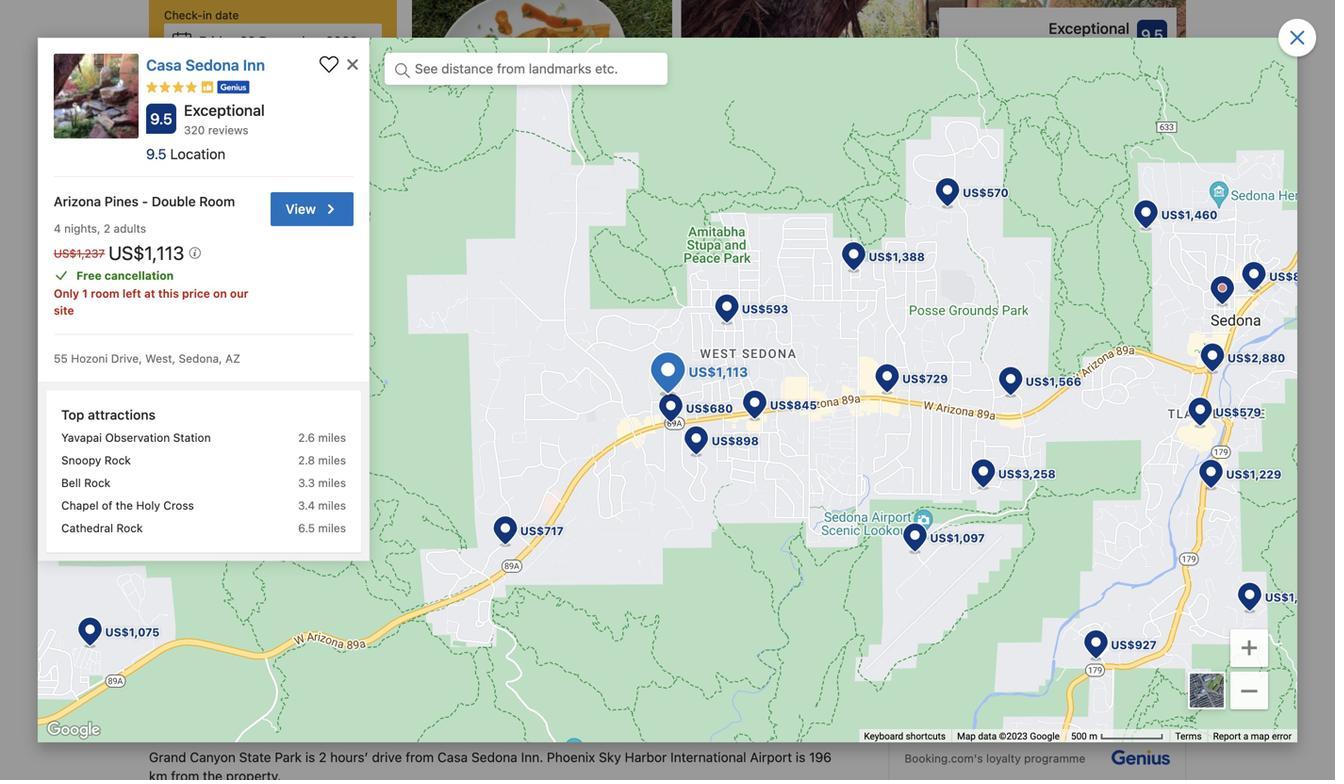 Task type: vqa. For each thing, say whether or not it's contained in the screenshot.


Task type: describe. For each thing, give the bounding box(es) containing it.
320 for first scored  9.5 'element' from the top of the map view dialog
[[184, 124, 205, 137]]

is left 15
[[378, 581, 388, 596]]

a
[[258, 656, 267, 672]]

staff
[[949, 239, 981, 255]]

staying
[[979, 122, 1020, 136]]

the left the on-
[[257, 694, 277, 709]]

report a map error link
[[1213, 731, 1292, 743]]

us$680
[[686, 402, 733, 415]]

room
[[199, 194, 235, 209]]

3.3 miles
[[298, 476, 346, 490]]

exceptional for scored 9.5 "element"
[[1049, 19, 1130, 37]]

section containing friday 22 december 2023
[[141, 0, 405, 443]]

us$1,237
[[54, 247, 105, 260]]

yavapai observation station
[[61, 431, 211, 444]]

is left 196 at the right
[[796, 750, 806, 766]]

and up peaceful
[[1032, 92, 1053, 106]]

0 vertical spatial state
[[592, 581, 624, 596]]

red
[[531, 581, 554, 596]]

sedona inside map view dialog
[[185, 56, 239, 74]]

available for not
[[300, 490, 364, 508]]

1 horizontal spatial rooms
[[681, 581, 719, 596]]

rock for cathedral rock
[[116, 522, 143, 535]]

scored 9.5 element
[[1137, 20, 1167, 50]]

10%
[[927, 664, 954, 680]]

a down like
[[956, 136, 963, 150]]

1 vertical spatial with
[[502, 656, 527, 672]]

1 scored  9.5 element from the top
[[146, 104, 176, 134]]

conditioned
[[188, 637, 260, 653]]

3.4 miles
[[298, 499, 346, 512]]

9.5 for first scored  9.5 'element' from the top of the map view dialog
[[150, 110, 172, 128]]

services
[[730, 694, 781, 709]]

map view dialog
[[0, 0, 1325, 781]]

in inside not usually available – you're in luck! casa sedona inn is not usually available on our site. reserve soon before it sells out!
[[431, 490, 444, 508]]

cross
[[163, 499, 194, 512]]

+38
[[1066, 380, 1099, 399]]

enjoy
[[221, 694, 253, 709]]

bathroom
[[439, 656, 498, 672]]

the down canyon
[[203, 769, 223, 781]]

exceptional 320 reviews for first scored  9.5 'element' from the top of the map view dialog
[[184, 101, 265, 137]]

4 out of 5 image
[[146, 81, 197, 93]]

casa sedona inn
[[146, 56, 265, 74]]

0 vertical spatial with
[[806, 581, 831, 596]]

reviews for first scored  9.5 'element' from the top of the map view dialog
[[208, 124, 249, 137]]

booking.com's loyalty programme
[[905, 753, 1086, 766]]

2 inside 'featuring an outdoor hot tub, this inn is 15 minutes' drive from red rock state park. all rooms are equipped with free wi-fi. free guest parking is provided. all air-conditioned rooms include a balcony or patio, a fireplace, a seating area and a flat-screen cable tv at casa sedona inn. a refrigerator and an en suite bathroom with a hairdryer are also provided. guests can enjoy the on-site restaurant at casa sedona inn. concierge and daily housekeeping services available. grand canyon state park is 2 hours' drive from casa sedona inn. phoenix sky harbor international airport is 196 km from the property.'
[[319, 750, 327, 766]]

available.
[[149, 713, 206, 728]]

not
[[214, 490, 240, 508]]

rock for snoopy rock
[[104, 454, 131, 467]]

peaceful
[[1010, 107, 1060, 121]]

1 vertical spatial rooms
[[264, 637, 302, 653]]

guests
[[149, 694, 192, 709]]

free inside 'featuring an outdoor hot tub, this inn is 15 minutes' drive from red rock state park. all rooms are equipped with free wi-fi. free guest parking is provided. all air-conditioned rooms include a balcony or patio, a fireplace, a seating area and a flat-screen cable tv at casa sedona inn. a refrigerator and an en suite bathroom with a hairdryer are also provided. guests can enjoy the on-site restaurant at casa sedona inn. concierge and daily housekeeping services available. grand canyon state park is 2 hours' drive from casa sedona inn. phoenix sky harbor international airport is 196 km from the property.'
[[216, 599, 243, 615]]

house
[[1091, 122, 1125, 136]]

patio,
[[431, 637, 465, 653]]

december for 26
[[273, 90, 336, 106]]

1 horizontal spatial provided.
[[651, 656, 708, 672]]

+
[[1240, 628, 1259, 664]]

our inside 'only 1 room left at this price on our site'
[[230, 287, 249, 300]]

0 vertical spatial are
[[722, 581, 741, 596]]

4-
[[164, 122, 177, 135]]

at right tv
[[793, 637, 804, 653]]

inn
[[357, 581, 375, 596]]

cancellation
[[104, 269, 174, 282]]

featuring
[[149, 581, 207, 596]]

out
[[203, 65, 220, 78]]

casa sedona inn link
[[146, 56, 265, 74]]

+38 photos link
[[1038, 338, 1186, 441]]

us$1,566
[[1026, 375, 1082, 388]]

free inside map view dialog
[[76, 269, 102, 282]]

us$1,113 inside map region
[[689, 365, 748, 380]]

suite
[[406, 656, 436, 672]]

us$3,258
[[998, 468, 1056, 481]]

on inside 'section'
[[270, 378, 285, 394]]

4-night stay
[[164, 122, 229, 135]]

map data ©2023 google
[[957, 731, 1060, 743]]

us$579
[[1216, 406, 1262, 419]]

at down en
[[393, 694, 405, 709]]

miles for 2.8 miles
[[318, 454, 346, 467]]

2 inside map view dialog
[[104, 222, 110, 235]]

stylish.
[[1103, 77, 1144, 92]]

check-in date
[[164, 8, 239, 22]]

price inside '10% discount applied to the price before taxes and charges'
[[1016, 683, 1047, 699]]

2023 for friday 22 december 2023
[[326, 33, 358, 49]]

us$845
[[770, 399, 817, 412]]

observation
[[105, 431, 170, 444]]

google image
[[42, 719, 105, 743]]

on inside genius benefits available on select options:
[[1091, 605, 1109, 623]]

genius
[[905, 605, 955, 623]]

available for genius
[[1023, 605, 1087, 623]]

9.5 for scored 9.5 "element"
[[1141, 26, 1163, 44]]

m
[[1089, 731, 1098, 743]]

harbor
[[625, 750, 667, 766]]

seating
[[550, 637, 595, 653]]

free
[[149, 599, 173, 615]]

terms link
[[1176, 731, 1202, 743]]

and down include
[[343, 656, 366, 672]]

exceptional 320 reviews for scored 9.5 "element"
[[1049, 19, 1130, 51]]

options:
[[905, 628, 965, 646]]

1 horizontal spatial 26
[[253, 90, 270, 106]]

attractions
[[88, 407, 156, 423]]

rock for bell rock
[[84, 476, 110, 490]]

our inside not usually available – you're in luck! casa sedona inn is not usually available on our site. reserve soon before it sells out!
[[478, 515, 498, 531]]

a down peaceful
[[1038, 122, 1045, 136]]

2023 for tuesday 26 december 2023
[[340, 90, 372, 106]]

location
[[170, 146, 225, 162]]

hozoni
[[71, 352, 108, 365]]

adults
[[114, 222, 146, 235]]

2 horizontal spatial from
[[499, 581, 527, 596]]

check- for out
[[164, 65, 203, 78]]

-
[[142, 194, 148, 209]]

taxes
[[1093, 683, 1126, 699]]

sky
[[599, 750, 621, 766]]

it
[[659, 515, 667, 531]]

9.5 location
[[146, 146, 225, 162]]

cable
[[736, 637, 769, 653]]

yavapai
[[61, 431, 102, 444]]

can
[[195, 694, 217, 709]]

friday
[[199, 33, 236, 49]]

nigel
[[977, 188, 1004, 201]]

a left seating
[[540, 637, 547, 653]]

station
[[173, 431, 211, 444]]

a inside dialog
[[1244, 731, 1249, 743]]

1
[[82, 287, 88, 300]]

and left daily on the bottom left
[[583, 694, 606, 709]]

more
[[1110, 107, 1139, 121]]

320 for scored 9.5 "element"
[[1065, 38, 1086, 51]]

the inside '10% discount applied to the price before taxes and charges'
[[993, 683, 1013, 699]]

report
[[1213, 731, 1241, 743]]

0 horizontal spatial are
[[600, 656, 619, 672]]

is right park
[[305, 750, 315, 766]]

include
[[306, 637, 350, 653]]

sedona left phoenix
[[471, 750, 517, 766]]

the inside map view dialog
[[116, 499, 133, 512]]

top
[[61, 407, 84, 423]]

reviews for scored 9.5 "element"
[[1089, 38, 1130, 51]]

air-
[[168, 637, 188, 653]]

sedona inside not usually available – you're in luck! casa sedona inn is not usually available on our site. reserve soon before it sells out!
[[248, 515, 294, 531]]

map region
[[0, 0, 1325, 781]]

double
[[152, 194, 196, 209]]

casa inside not usually available – you're in luck! casa sedona inn is not usually available on our site. reserve soon before it sells out!
[[214, 515, 244, 531]]

friendly
[[986, 92, 1029, 106]]

us$898
[[712, 435, 759, 448]]

lovely place, homely and stylish. very friendly and helpful staff. beautiful peaceful garden.  more like staying at a private house than a hotel!
[[956, 77, 1154, 150]]

+38 photos
[[1066, 380, 1158, 399]]

miles for 3.4 miles
[[318, 499, 346, 512]]

miles for 3.3 miles
[[318, 476, 346, 490]]

2 vertical spatial inn.
[[521, 750, 543, 766]]

0 horizontal spatial drive
[[372, 750, 402, 766]]

a up bathroom
[[469, 637, 476, 653]]

is right parking
[[334, 599, 344, 615]]

1 horizontal spatial available
[[403, 515, 455, 531]]

1 vertical spatial an
[[370, 656, 384, 672]]



Task type: locate. For each thing, give the bounding box(es) containing it.
1 vertical spatial exceptional
[[184, 101, 265, 119]]

and inside '10% discount applied to the price before taxes and charges'
[[1129, 683, 1152, 699]]

check- up friday
[[164, 8, 203, 22]]

0 vertical spatial price
[[182, 287, 210, 300]]

0 vertical spatial an
[[210, 581, 225, 596]]

restaurant
[[327, 694, 389, 709]]

next image
[[1169, 110, 1181, 121]]

a left flat-
[[655, 637, 662, 653]]

inn. left concierge
[[492, 694, 514, 709]]

1 vertical spatial scored  9.5 element
[[146, 146, 170, 162]]

4 miles from the top
[[318, 499, 346, 512]]

this left inn at the left of the page
[[331, 581, 353, 596]]

site down refrigerator
[[301, 694, 323, 709]]

check- for in
[[164, 8, 203, 22]]

+ link
[[1231, 628, 1268, 668]]

0 vertical spatial inn.
[[233, 656, 255, 672]]

cathedral
[[61, 522, 113, 535]]

1 horizontal spatial before
[[1050, 683, 1090, 699]]

exceptional left scored 9.5 "element"
[[1049, 19, 1130, 37]]

miles up not
[[318, 499, 346, 512]]

2 vertical spatial 9.5
[[146, 146, 166, 162]]

on inside not usually available – you're in luck! casa sedona inn is not usually available on our site. reserve soon before it sells out!
[[459, 515, 474, 531]]

0 vertical spatial free
[[76, 269, 102, 282]]

state left park.
[[592, 581, 624, 596]]

©2023
[[999, 731, 1028, 743]]

exceptional for first scored  9.5 'element' from the top of the map view dialog
[[184, 101, 265, 119]]

drive
[[465, 581, 495, 596], [372, 750, 402, 766]]

1 horizontal spatial exceptional
[[1049, 19, 1130, 37]]

1 horizontal spatial drive
[[465, 581, 495, 596]]

3 miles from the top
[[318, 476, 346, 490]]

this down cancellation
[[158, 287, 179, 300]]

en
[[388, 656, 403, 672]]

our up az
[[230, 287, 249, 300]]

0 vertical spatial all
[[662, 581, 677, 596]]

0 vertical spatial date
[[215, 8, 239, 22]]

1 miles from the top
[[318, 431, 346, 444]]

1 vertical spatial december
[[273, 90, 336, 106]]

inn. left a
[[233, 656, 255, 672]]

is down 3.4 miles
[[320, 515, 330, 531]]

1 horizontal spatial our
[[478, 515, 498, 531]]

0 vertical spatial 2023
[[326, 33, 358, 49]]

date up friday
[[215, 8, 239, 22]]

with right equipped
[[806, 581, 831, 596]]

us$1,460
[[1161, 208, 1218, 221]]

0 horizontal spatial exceptional
[[184, 101, 265, 119]]

0 horizontal spatial inn.
[[233, 656, 255, 672]]

1 horizontal spatial this
[[331, 581, 353, 596]]

1 horizontal spatial 2
[[319, 750, 327, 766]]

state up property.
[[239, 750, 271, 766]]

usually down –
[[357, 515, 399, 531]]

is inside not usually available – you're in luck! casa sedona inn is not usually available on our site. reserve soon before it sells out!
[[320, 515, 330, 531]]

2 horizontal spatial inn.
[[521, 750, 543, 766]]

not usually available – you're in luck! casa sedona inn is not usually available on our site. reserve soon before it sells out!
[[214, 490, 726, 531]]

date for check-out date
[[223, 65, 247, 78]]

0 vertical spatial in
[[203, 8, 212, 22]]

9.5 inside 'element'
[[150, 110, 172, 128]]

garden.
[[1063, 107, 1106, 121]]

before inside '10% discount applied to the price before taxes and charges'
[[1050, 683, 1090, 699]]

from right hours'
[[406, 750, 434, 766]]

available down the 3.3 miles
[[300, 490, 364, 508]]

this for price
[[158, 287, 179, 300]]

us$1,113 up us$680
[[689, 365, 748, 380]]

in up friday
[[203, 8, 212, 22]]

guest
[[247, 599, 281, 615]]

1 vertical spatial our
[[478, 515, 498, 531]]

2023 down close info window icon
[[340, 90, 372, 106]]

available right benefits
[[1023, 605, 1087, 623]]

exceptional 320 reviews inside map view dialog
[[184, 101, 265, 137]]

1 horizontal spatial all
[[662, 581, 677, 596]]

december right the 22
[[259, 33, 322, 49]]

fireplace,
[[480, 637, 536, 653]]

report a map error
[[1213, 731, 1292, 743]]

inn
[[243, 56, 265, 74], [298, 515, 316, 531]]

1 vertical spatial inn
[[298, 515, 316, 531]]

bell
[[61, 476, 81, 490]]

this inside 'featuring an outdoor hot tub, this inn is 15 minutes' drive from red rock state park. all rooms are equipped with free wi-fi. free guest parking is provided. all air-conditioned rooms include a balcony or patio, a fireplace, a seating area and a flat-screen cable tv at casa sedona inn. a refrigerator and an en suite bathroom with a hairdryer are also provided. guests can enjoy the on-site restaurant at casa sedona inn. concierge and daily housekeeping services available. grand canyon state park is 2 hours' drive from casa sedona inn. phoenix sky harbor international airport is 196 km from the property.'
[[331, 581, 353, 596]]

featuring an outdoor hot tub, this inn is 15 minutes' drive from red rock state park. all rooms are equipped with free wi-fi. free guest parking is provided. all air-conditioned rooms include a balcony or patio, a fireplace, a seating area and a flat-screen cable tv at casa sedona inn. a refrigerator and an en suite bathroom with a hairdryer are also provided. guests can enjoy the on-site restaurant at casa sedona inn. concierge and daily housekeeping services available. grand canyon state park is 2 hours' drive from casa sedona inn. phoenix sky harbor international airport is 196 km from the property.
[[149, 581, 835, 781]]

this for inn
[[331, 581, 353, 596]]

1 vertical spatial free
[[216, 599, 243, 615]]

a right include
[[353, 637, 360, 653]]

1 check- from the top
[[164, 8, 203, 22]]

available inside genius benefits available on select options:
[[1023, 605, 1087, 623]]

0 horizontal spatial this
[[158, 287, 179, 300]]

a right report on the right bottom
[[1244, 731, 1249, 743]]

previous image
[[935, 110, 947, 121]]

1 horizontal spatial site
[[301, 694, 323, 709]]

0 horizontal spatial inn
[[243, 56, 265, 74]]

and right the taxes
[[1129, 683, 1152, 699]]

2 vertical spatial from
[[171, 769, 199, 781]]

rock down chapel of the holy cross
[[116, 522, 143, 535]]

price up the google
[[1016, 683, 1047, 699]]

map for on
[[289, 378, 316, 394]]

inn. left phoenix
[[521, 750, 543, 766]]

inn inside not usually available – you're in luck! casa sedona inn is not usually available on our site. reserve soon before it sells out!
[[298, 515, 316, 531]]

1 horizontal spatial exceptional 320 reviews
[[1049, 19, 1130, 51]]

scored 9.7 element
[[1137, 232, 1167, 262]]

for
[[252, 193, 267, 207]]

0 vertical spatial 9.5
[[1141, 26, 1163, 44]]

inn inside map view dialog
[[243, 56, 265, 74]]

photos
[[1103, 380, 1158, 399]]

available
[[300, 490, 364, 508], [403, 515, 455, 531], [1023, 605, 1087, 623]]

0 horizontal spatial all
[[149, 637, 164, 653]]

grand
[[149, 750, 186, 766]]

tuesday 26 december 2023
[[199, 90, 372, 106]]

helpful
[[1057, 92, 1096, 106]]

1 vertical spatial this
[[331, 581, 353, 596]]

1 vertical spatial before
[[1050, 683, 1090, 699]]

keyboard
[[864, 731, 904, 743]]

and up also
[[629, 637, 651, 653]]

1 vertical spatial 9.5
[[150, 110, 172, 128]]

0 horizontal spatial 2
[[104, 222, 110, 235]]

rock right red
[[558, 581, 588, 596]]

free right the fi.
[[216, 599, 243, 615]]

1 horizontal spatial inn
[[298, 515, 316, 531]]

0 vertical spatial us$1,113
[[108, 242, 189, 264]]

9.5 up 'stylish.'
[[1141, 26, 1163, 44]]

wi-
[[177, 599, 199, 615]]

1 horizontal spatial map
[[1251, 731, 1270, 743]]

screen
[[691, 637, 732, 653]]

cathedral rock
[[61, 522, 143, 535]]

rated exceptional element
[[949, 17, 1130, 40]]

0 vertical spatial inn
[[243, 56, 265, 74]]

usually left the 3.4
[[244, 490, 296, 508]]

an left en
[[370, 656, 384, 672]]

1 horizontal spatial from
[[406, 750, 434, 766]]

us$927
[[1111, 639, 1157, 652]]

drive right minutes'
[[465, 581, 495, 596]]

0 vertical spatial from
[[499, 581, 527, 596]]

close info window image
[[344, 56, 361, 73]]

us$1,229
[[1226, 468, 1282, 481]]

before left it
[[616, 515, 656, 531]]

0 horizontal spatial free
[[76, 269, 102, 282]]

0 horizontal spatial state
[[239, 750, 271, 766]]

0 horizontal spatial from
[[171, 769, 199, 781]]

0 vertical spatial available
[[300, 490, 364, 508]]

2 miles from the top
[[318, 454, 346, 467]]

before left the taxes
[[1050, 683, 1090, 699]]

discount
[[957, 664, 1010, 680]]

0 vertical spatial exceptional
[[1049, 19, 1130, 37]]

9.5 left night
[[150, 110, 172, 128]]

date
[[215, 8, 239, 22], [223, 65, 247, 78]]

0 vertical spatial drive
[[465, 581, 495, 596]]

10% discount applied to the price before taxes and charges
[[927, 664, 1152, 718]]

all left the air-
[[149, 637, 164, 653]]

1 horizontal spatial state
[[592, 581, 624, 596]]

map for a
[[1251, 731, 1270, 743]]

1 horizontal spatial free
[[216, 599, 243, 615]]

0 vertical spatial 320
[[1065, 38, 1086, 51]]

from left red
[[499, 581, 527, 596]]

provided. down inn at the left of the page
[[347, 599, 405, 615]]

0 horizontal spatial 26
[[177, 95, 188, 105]]

map
[[289, 378, 316, 394], [1251, 731, 1270, 743]]

reviews inside map view dialog
[[208, 124, 249, 137]]

2023 inside button
[[326, 33, 358, 49]]

at right the left
[[144, 287, 155, 300]]

friday 22 december 2023
[[199, 33, 358, 49]]

on up az
[[213, 287, 227, 300]]

miles for 2.6 miles
[[318, 431, 346, 444]]

arizona pines - double room
[[54, 194, 235, 209]]

staff.
[[1099, 92, 1128, 106]]

2023 up close info window icon
[[326, 33, 358, 49]]

0 vertical spatial provided.
[[347, 599, 405, 615]]

miles up the 2.8 miles
[[318, 431, 346, 444]]

1 vertical spatial reviews
[[208, 124, 249, 137]]

from down grand in the bottom left of the page
[[171, 769, 199, 781]]

0 horizontal spatial price
[[182, 287, 210, 300]]

the right of
[[116, 499, 133, 512]]

inn down the 22
[[243, 56, 265, 74]]

0 vertical spatial scored  9.5 element
[[146, 104, 176, 134]]

0 horizontal spatial usually
[[244, 490, 296, 508]]

1 horizontal spatial in
[[431, 490, 444, 508]]

hours'
[[330, 750, 368, 766]]

map inside map view dialog
[[1251, 731, 1270, 743]]

bell rock
[[61, 476, 110, 490]]

sedona left 6.5 at bottom
[[248, 515, 294, 531]]

0 vertical spatial december
[[259, 33, 322, 49]]

1 vertical spatial inn.
[[492, 694, 514, 709]]

26 down 4 out of 5 image
[[177, 95, 188, 105]]

1 vertical spatial 320
[[184, 124, 205, 137]]

inn down the 3.4
[[298, 515, 316, 531]]

on inside 'only 1 room left at this price on our site'
[[213, 287, 227, 300]]

0 vertical spatial exceptional 320 reviews
[[1049, 19, 1130, 51]]

1 vertical spatial from
[[406, 750, 434, 766]]

all right park.
[[662, 581, 677, 596]]

scored  9.5 element
[[146, 104, 176, 134], [146, 146, 170, 162]]

price right the left
[[182, 287, 210, 300]]

our left site.
[[478, 515, 498, 531]]

section
[[141, 0, 405, 443]]

See distance from landmarks etc. search field
[[385, 53, 668, 85]]

date right out
[[223, 65, 247, 78]]

charges
[[927, 702, 976, 718]]

airport
[[750, 750, 792, 766]]

december down friday 22 december 2023
[[273, 90, 336, 106]]

date for check-in date
[[215, 8, 239, 22]]

parking
[[285, 599, 330, 615]]

1 vertical spatial map
[[1251, 731, 1270, 743]]

luck!
[[447, 490, 483, 508]]

daily
[[610, 694, 638, 709]]

this inside 'only 1 room left at this price on our site'
[[158, 287, 179, 300]]

us$717 us$1,097
[[520, 525, 985, 545]]

refrigerator
[[271, 656, 340, 672]]

price inside 'only 1 room left at this price on our site'
[[182, 287, 210, 300]]

26 right tuesday
[[253, 90, 270, 106]]

1 vertical spatial check-
[[164, 65, 203, 78]]

scored  9.5 element left night
[[146, 104, 176, 134]]

a down 'fireplace,'
[[531, 656, 538, 672]]

united
[[1025, 188, 1060, 201]]

5 miles from the top
[[318, 522, 346, 535]]

free
[[76, 269, 102, 282], [216, 599, 243, 615]]

balcony
[[364, 637, 412, 653]]

the right to
[[993, 683, 1013, 699]]

outdoor
[[228, 581, 276, 596]]

before inside not usually available – you're in luck! casa sedona inn is not usually available on our site. reserve soon before it sells out!
[[616, 515, 656, 531]]

are down area
[[600, 656, 619, 672]]

1 horizontal spatial us$1,113
[[689, 365, 748, 380]]

like
[[956, 122, 976, 136]]

2 left hours'
[[319, 750, 327, 766]]

site inside 'featuring an outdoor hot tub, this inn is 15 minutes' drive from red rock state park. all rooms are equipped with free wi-fi. free guest parking is provided. all air-conditioned rooms include a balcony or patio, a fireplace, a seating area and a flat-screen cable tv at casa sedona inn. a refrigerator and an en suite bathroom with a hairdryer are also provided. guests can enjoy the on-site restaurant at casa sedona inn. concierge and daily housekeeping services available. grand canyon state park is 2 hours' drive from casa sedona inn. phoenix sky harbor international airport is 196 km from the property.'
[[301, 694, 323, 709]]

terms
[[1176, 731, 1202, 743]]

view link
[[271, 192, 354, 226]]

tv
[[772, 637, 789, 653]]

0 vertical spatial reviews
[[1089, 38, 1130, 51]]

site down only
[[54, 304, 74, 317]]

december inside button
[[259, 33, 322, 49]]

2.6
[[298, 431, 315, 444]]

casa
[[146, 56, 182, 74], [214, 515, 244, 531], [149, 656, 179, 672], [408, 694, 439, 709], [438, 750, 468, 766]]

9.5 down 4-
[[146, 146, 166, 162]]

park
[[275, 750, 302, 766]]

are
[[722, 581, 741, 596], [600, 656, 619, 672]]

and up the helpful
[[1079, 77, 1100, 92]]

map
[[957, 731, 976, 743]]

km
[[149, 769, 167, 781]]

0 horizontal spatial us$1,113
[[108, 242, 189, 264]]

1 vertical spatial state
[[239, 750, 271, 766]]

on left "select"
[[1091, 605, 1109, 623]]

at down peaceful
[[1024, 122, 1035, 136]]

exceptional 320 reviews up 'stylish.'
[[1049, 19, 1130, 51]]

only 1 room left at this price on our site
[[54, 287, 249, 317]]

stay
[[207, 122, 229, 135]]

map left error in the bottom right of the page
[[1251, 731, 1270, 743]]

us$1,388
[[869, 250, 925, 263]]

sedona down conditioned
[[183, 656, 229, 672]]

us$593
[[742, 303, 789, 316]]

us$1,097
[[930, 532, 985, 545]]

sedona down bathroom
[[442, 694, 488, 709]]

1 vertical spatial provided.
[[651, 656, 708, 672]]

0 vertical spatial usually
[[244, 490, 296, 508]]

an up the fi.
[[210, 581, 225, 596]]

miles for 6.5 miles
[[318, 522, 346, 535]]

2.8
[[298, 454, 315, 467]]

state
[[592, 581, 624, 596], [239, 750, 271, 766]]

site inside 'only 1 room left at this price on our site'
[[54, 304, 74, 317]]

0 horizontal spatial provided.
[[347, 599, 405, 615]]

check-
[[164, 8, 203, 22], [164, 65, 203, 78]]

view
[[286, 201, 316, 217]]

holy
[[136, 499, 160, 512]]

_ link
[[1231, 660, 1268, 710]]

1 vertical spatial price
[[1016, 683, 1047, 699]]

miles down 3.4 miles
[[318, 522, 346, 535]]

miles down the 2.8 miles
[[318, 476, 346, 490]]

1 vertical spatial usually
[[357, 515, 399, 531]]

in left luck!
[[431, 490, 444, 508]]

2 scored  9.5 element from the top
[[146, 146, 170, 162]]

exceptional inside map view dialog
[[184, 101, 265, 119]]

rock down snoopy rock
[[84, 476, 110, 490]]

6.5 miles
[[298, 522, 346, 535]]

0 horizontal spatial exceptional 320 reviews
[[184, 101, 265, 137]]

0 horizontal spatial with
[[502, 656, 527, 672]]

reviews down tuesday
[[208, 124, 249, 137]]

us$1,113 up cancellation
[[108, 242, 189, 264]]

1 horizontal spatial are
[[722, 581, 741, 596]]

sedona
[[185, 56, 239, 74], [248, 515, 294, 531], [183, 656, 229, 672], [442, 694, 488, 709], [471, 750, 517, 766]]

on down luck!
[[459, 515, 474, 531]]

on right show at the left of page
[[270, 378, 285, 394]]

0 vertical spatial site
[[54, 304, 74, 317]]

1 horizontal spatial inn.
[[492, 694, 514, 709]]

at inside the lovely place, homely and stylish. very friendly and helpful staff. beautiful peaceful garden.  more like staying at a private house than a hotel!
[[1024, 122, 1035, 136]]

1 vertical spatial drive
[[372, 750, 402, 766]]

2.6 miles
[[298, 431, 346, 444]]

1 vertical spatial in
[[431, 490, 444, 508]]

map up 2.6
[[289, 378, 316, 394]]

1 vertical spatial 2023
[[340, 90, 372, 106]]

0 horizontal spatial available
[[300, 490, 364, 508]]

1 horizontal spatial reviews
[[1089, 38, 1130, 51]]

available down you're
[[403, 515, 455, 531]]

than
[[1129, 122, 1154, 136]]

casa inside map view dialog
[[146, 56, 182, 74]]

15
[[392, 581, 406, 596]]

exceptional up stay
[[184, 101, 265, 119]]

rock inside 'featuring an outdoor hot tub, this inn is 15 minutes' drive from red rock state park. all rooms are equipped with free wi-fi. free guest parking is provided. all air-conditioned rooms include a balcony or patio, a fireplace, a seating area and a flat-screen cable tv at casa sedona inn. a refrigerator and an en suite bathroom with a hairdryer are also provided. guests can enjoy the on-site restaurant at casa sedona inn. concierge and daily housekeeping services available. grand canyon state park is 2 hours' drive from casa sedona inn. phoenix sky harbor international airport is 196 km from the property.'
[[558, 581, 588, 596]]

2 check- from the top
[[164, 65, 203, 78]]

4 nights, 2 adults
[[54, 222, 146, 235]]

22
[[240, 33, 256, 49]]

1 vertical spatial available
[[403, 515, 455, 531]]

december for 22
[[259, 33, 322, 49]]

9.5 inside "element"
[[1141, 26, 1163, 44]]

2 horizontal spatial available
[[1023, 605, 1087, 623]]

sedona down friday
[[185, 56, 239, 74]]

0 horizontal spatial site
[[54, 304, 74, 317]]

320 inside map view dialog
[[184, 124, 205, 137]]

room
[[91, 287, 119, 300]]

price
[[182, 287, 210, 300], [1016, 683, 1047, 699]]

provided. down flat-
[[651, 656, 708, 672]]

0 horizontal spatial in
[[203, 8, 212, 22]]

0 horizontal spatial map
[[289, 378, 316, 394]]

0 horizontal spatial an
[[210, 581, 225, 596]]

us$1,113
[[108, 242, 189, 264], [689, 365, 748, 380]]

rooms
[[681, 581, 719, 596], [264, 637, 302, 653]]

miles down the 2.6 miles
[[318, 454, 346, 467]]

at inside 'only 1 room left at this price on our site'
[[144, 287, 155, 300]]

beautiful
[[956, 107, 1007, 121]]

1 vertical spatial all
[[149, 637, 164, 653]]

of
[[102, 499, 113, 512]]

rated element
[[170, 146, 225, 162]]

0 vertical spatial 2
[[104, 222, 110, 235]]

us$729
[[902, 373, 948, 386]]



